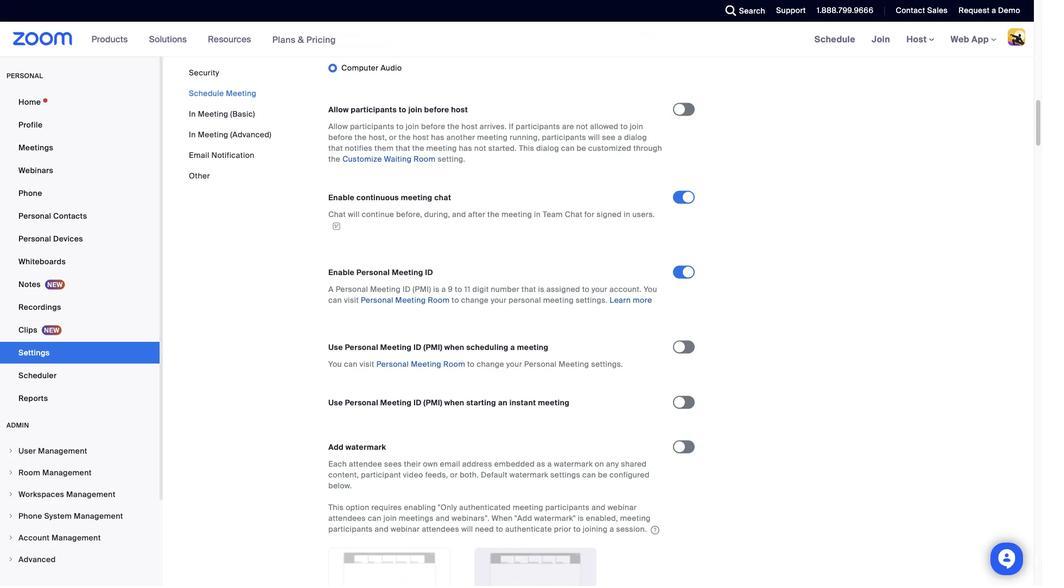 Task type: vqa. For each thing, say whether or not it's contained in the screenshot.
right image for Advanced
yes



Task type: describe. For each thing, give the bounding box(es) containing it.
you up instructions at the right top
[[543, 19, 556, 29]]

0 horizontal spatial is
[[434, 285, 440, 295]]

security link
[[189, 68, 219, 78]]

0 horizontal spatial attendees
[[329, 514, 366, 524]]

how
[[370, 0, 385, 7]]

room down 9
[[428, 296, 450, 306]]

customize waiting room link
[[343, 154, 436, 164]]

learn more link
[[610, 296, 653, 306]]

running,
[[510, 133, 540, 143]]

management down workspaces management menu item
[[74, 511, 123, 521]]

through
[[634, 143, 663, 153]]

on
[[595, 460, 605, 470]]

support version for enable continuous meeting chat image
[[331, 222, 342, 230]]

enable personal meeting id
[[329, 268, 433, 278]]

scheduler link
[[0, 365, 160, 387]]

customize waiting room setting.
[[343, 154, 466, 164]]

team
[[543, 210, 563, 220]]

this inside this option requires enabling "only authenticated meeting participants and webinar attendees can join meetings and webinars". when "add watermark" is enabled, meeting participants and webinar attendees will need to authenticate prior to joining a session.
[[329, 503, 344, 513]]

web app
[[951, 33, 990, 45]]

other link
[[189, 171, 210, 181]]

profile picture image
[[1009, 28, 1026, 46]]

before for the
[[421, 122, 446, 132]]

audio up follow
[[490, 19, 510, 29]]

meeting up "setting."
[[427, 143, 457, 153]]

room inside menu item
[[18, 468, 40, 478]]

2 vertical spatial before
[[329, 133, 353, 143]]

1 use from the left
[[431, 8, 444, 18]]

web app button
[[951, 33, 997, 45]]

(advanced)
[[230, 130, 272, 140]]

another
[[447, 133, 475, 143]]

if inside allow participants to join before the host arrives. if participants are not allowed to join before the host, or the host has another meeting running, participants will see a dialog that notifies them that the meeting has not started. this dialog can be customized through the
[[509, 122, 514, 132]]

visit for you can visit
[[344, 296, 359, 306]]

solutions
[[149, 33, 187, 45]]

or for each attendee sees their own email address embedded as a watermark on any shared content, participant video feeds, or both. default watermark settings can be configured below.
[[450, 470, 458, 480]]

be inside allow participants to join before the host arrives. if participants are not allowed to join before the host, or the host has another meeting running, participants will see a dialog that notifies them that the meeting has not started. this dialog can be customized through the
[[577, 143, 587, 153]]

one
[[441, 19, 455, 29]]

their inside determine how participants can join the audio portion of the meeting. when joining audio, you can let them choose to use their computer microphone/speaker or use a telephone. you can also limit them to just one of those audio types. if you have 3rd party audio enabled, you can require that all participants follow the instructions you provide for using non-zoom audio.
[[446, 8, 463, 18]]

assigned
[[547, 285, 581, 295]]

1 vertical spatial of
[[457, 19, 465, 29]]

2 use from the left
[[592, 8, 605, 18]]

1 vertical spatial attendees
[[422, 525, 460, 535]]

2 vertical spatial host
[[413, 133, 429, 143]]

management for workspaces management
[[66, 490, 116, 500]]

to down allow participants to join before host at the left top
[[397, 122, 404, 132]]

can inside allow participants to join before the host arrives. if participants are not allowed to join before the host, or the host has another meeting running, participants will see a dialog that notifies them that the meeting has not started. this dialog can be customized through the
[[561, 143, 575, 153]]

use for use personal meeting id (pmi) when scheduling a meeting
[[329, 343, 343, 353]]

each
[[329, 460, 347, 470]]

when inside determine how participants can join the audio portion of the meeting. when joining audio, you can let them choose to use their computer microphone/speaker or use a telephone. you can also limit them to just one of those audio types. if you have 3rd party audio enabled, you can require that all participants follow the instructions you provide for using non-zoom audio.
[[588, 0, 609, 7]]

a right scheduling
[[511, 343, 515, 353]]

right image for phone system management
[[8, 513, 14, 520]]

sales
[[928, 5, 949, 15]]

a inside determine how participants can join the audio portion of the meeting. when joining audio, you can let them choose to use their computer microphone/speaker or use a telephone. you can also limit them to just one of those audio types. if you have 3rd party audio enabled, you can require that all participants follow the instructions you provide for using non-zoom audio.
[[607, 8, 612, 18]]

host button
[[907, 33, 935, 45]]

other
[[189, 171, 210, 181]]

(pmi) for scheduling
[[424, 343, 443, 353]]

during,
[[425, 210, 450, 220]]

meeting up "add
[[513, 503, 544, 513]]

schedule meeting link
[[189, 88, 257, 98]]

workspaces management menu item
[[0, 484, 160, 505]]

customize
[[343, 154, 382, 164]]

2 in from the left
[[624, 210, 631, 220]]

join down allow participants to join before host at the left top
[[406, 122, 419, 132]]

in meeting (advanced) link
[[189, 130, 272, 140]]

scheduler
[[18, 371, 57, 381]]

before,
[[396, 210, 423, 220]]

a
[[329, 285, 334, 295]]

webinars
[[18, 165, 53, 175]]

to down audio
[[399, 105, 407, 115]]

0 vertical spatial webinar
[[608, 503, 637, 513]]

to left the just
[[416, 19, 424, 29]]

join inside this option requires enabling "only authenticated meeting participants and webinar attendees can join meetings and webinars". when "add watermark" is enabled, meeting participants and webinar attendees will need to authenticate prior to joining a session.
[[384, 514, 397, 524]]

personal
[[509, 296, 541, 306]]

you down the also
[[363, 29, 376, 39]]

and down on
[[592, 503, 606, 513]]

phone system management menu item
[[0, 506, 160, 527]]

home link
[[0, 91, 160, 113]]

pricing
[[307, 34, 336, 45]]

demo
[[999, 5, 1021, 15]]

a left 9
[[442, 285, 446, 295]]

schedule for schedule
[[815, 33, 856, 45]]

prior
[[554, 525, 572, 535]]

(pmi) for starting
[[424, 398, 443, 408]]

1 vertical spatial change
[[477, 360, 505, 370]]

watermark"
[[535, 514, 576, 524]]

provide
[[594, 29, 622, 39]]

address
[[463, 460, 493, 470]]

meetings
[[18, 143, 53, 153]]

notification
[[212, 150, 255, 160]]

web
[[951, 33, 970, 45]]

can inside each attendee sees their own email address embedded as a watermark on any shared content, participant video feeds, or both. default watermark settings can be configured below.
[[583, 470, 596, 480]]

or for allow participants to join before the host arrives. if participants are not allowed to join before the host, or the host has another meeting running, participants will see a dialog that notifies them that the meeting has not started. this dialog can be customized through the
[[389, 133, 397, 143]]

0 vertical spatial your
[[592, 285, 608, 295]]

embedded
[[495, 460, 535, 470]]

0 vertical spatial settings.
[[576, 296, 608, 306]]

personal inside personal contacts link
[[18, 211, 51, 221]]

join
[[872, 33, 891, 45]]

0 vertical spatial them
[[371, 8, 390, 18]]

email
[[440, 460, 461, 470]]

meeting right instant
[[538, 398, 570, 408]]

0 horizontal spatial dialog
[[537, 143, 559, 153]]

webinars".
[[452, 514, 490, 524]]

their inside each attendee sees their own email address embedded as a watermark on any shared content, participant video feeds, or both. default watermark settings can be configured below.
[[404, 460, 421, 470]]

contacts
[[53, 211, 87, 221]]

schedule meeting
[[189, 88, 257, 98]]

to up the just
[[421, 8, 429, 18]]

when for scheduling
[[445, 343, 465, 353]]

to right allowed
[[621, 122, 628, 132]]

more
[[633, 296, 653, 306]]

meeting up session.
[[621, 514, 651, 524]]

both.
[[460, 470, 479, 480]]

you inside determine how participants can join the audio portion of the meeting. when joining audio, you can let them choose to use their computer microphone/speaker or use a telephone. you can also limit them to just one of those audio types. if you have 3rd party audio enabled, you can require that all participants follow the instructions you provide for using non-zoom audio.
[[329, 19, 342, 29]]

computer audio
[[342, 63, 402, 73]]

zoom
[[346, 40, 367, 50]]

enabled, inside this option requires enabling "only authenticated meeting participants and webinar attendees can join meetings and webinars". when "add watermark" is enabled, meeting participants and webinar attendees will need to authenticate prior to joining a session.
[[586, 514, 619, 524]]

settings
[[18, 348, 50, 358]]

management for account management
[[52, 533, 101, 543]]

join up customize waiting room setting.
[[409, 105, 423, 115]]

join inside determine how participants can join the audio portion of the meeting. when joining audio, you can let them choose to use their computer microphone/speaker or use a telephone. you can also limit them to just one of those audio types. if you have 3rd party audio enabled, you can require that all participants follow the instructions you provide for using non-zoom audio.
[[449, 0, 462, 7]]

products
[[92, 33, 128, 45]]

or inside determine how participants can join the audio portion of the meeting. when joining audio, you can let them choose to use their computer microphone/speaker or use a telephone. you can also limit them to just one of those audio types. if you have 3rd party audio enabled, you can require that all participants follow the instructions you provide for using non-zoom audio.
[[582, 8, 590, 18]]

1 vertical spatial your
[[491, 296, 507, 306]]

solutions button
[[149, 22, 192, 56]]

you can visit personal meeting room to change your personal meeting settings.
[[329, 360, 624, 370]]

feeds,
[[426, 470, 448, 480]]

types.
[[512, 19, 534, 29]]

and down the requires
[[375, 525, 389, 535]]

in for in meeting (basic)
[[189, 109, 196, 119]]

signed
[[597, 210, 622, 220]]

0 vertical spatial has
[[431, 133, 445, 143]]

meetings
[[399, 514, 434, 524]]

meeting right scheduling
[[517, 343, 549, 353]]

right image for workspaces management
[[8, 492, 14, 498]]

personal menu menu
[[0, 91, 160, 411]]

security
[[189, 68, 219, 78]]

sees
[[384, 460, 402, 470]]

host
[[907, 33, 930, 45]]

right image for account
[[8, 535, 14, 542]]

add watermark
[[329, 443, 386, 453]]

0 vertical spatial dialog
[[625, 133, 647, 143]]

add
[[329, 443, 344, 453]]

reports
[[18, 394, 48, 404]]

clips
[[18, 325, 37, 335]]

to down scheduling
[[468, 360, 475, 370]]

schedule for schedule meeting
[[189, 88, 224, 98]]

the inside the "chat will continue before, during, and after the meeting in team chat for signed in users." application
[[488, 210, 500, 220]]

meeting up before,
[[401, 193, 433, 203]]

contact
[[896, 5, 926, 15]]

1 horizontal spatial is
[[538, 285, 545, 295]]

2 vertical spatial watermark
[[510, 470, 549, 480]]

use personal meeting id (pmi) when starting an instant meeting
[[329, 398, 570, 408]]

1 horizontal spatial of
[[529, 0, 537, 7]]

user management menu item
[[0, 441, 160, 462]]

1 vertical spatial host
[[462, 122, 478, 132]]

recordings link
[[0, 297, 160, 318]]

just
[[426, 19, 439, 29]]

chat will continue before, during, and after the meeting in team chat for signed in users. application
[[329, 209, 664, 231]]

you down '3rd' at the top of the page
[[579, 29, 592, 39]]

participant
[[361, 470, 401, 480]]

follow
[[495, 29, 517, 39]]

use personal meeting id (pmi) when scheduling a meeting
[[329, 343, 549, 353]]

computer
[[342, 63, 379, 73]]

will inside application
[[348, 210, 360, 220]]

meeting inside application
[[502, 210, 532, 220]]

resources button
[[208, 22, 256, 56]]

require
[[393, 29, 420, 39]]

to right prior
[[574, 525, 581, 535]]

advanced menu item
[[0, 550, 160, 570]]

2 chat from the left
[[565, 210, 583, 220]]

configured
[[610, 470, 650, 480]]

right image inside the advanced menu item
[[8, 557, 14, 563]]

is inside this option requires enabling "only authenticated meeting participants and webinar attendees can join meetings and webinars". when "add watermark" is enabled, meeting participants and webinar attendees will need to authenticate prior to joining a session.
[[578, 514, 584, 524]]

notes link
[[0, 274, 160, 295]]

are
[[563, 122, 575, 132]]

an
[[498, 398, 508, 408]]

in meeting (basic) link
[[189, 109, 255, 119]]



Task type: locate. For each thing, give the bounding box(es) containing it.
0 horizontal spatial visit
[[344, 296, 359, 306]]

digit
[[473, 285, 489, 295]]

shared
[[621, 460, 647, 470]]

0 vertical spatial visit
[[344, 296, 359, 306]]

3 right image from the top
[[8, 557, 14, 563]]

email notification
[[189, 150, 255, 160]]

or right host,
[[389, 133, 397, 143]]

1 horizontal spatial not
[[577, 122, 589, 132]]

allow for allow participants to join before host
[[329, 105, 349, 115]]

1 horizontal spatial attendees
[[422, 525, 460, 535]]

requires
[[372, 503, 402, 513]]

account
[[18, 533, 50, 543]]

enabled, up non-
[[329, 29, 361, 39]]

users.
[[633, 210, 655, 220]]

chat
[[435, 193, 452, 203]]

2 when from the top
[[445, 398, 465, 408]]

and inside application
[[452, 210, 466, 220]]

your down scheduling
[[507, 360, 523, 370]]

this down 'running,'
[[519, 143, 535, 153]]

enable for enable personal meeting id
[[329, 268, 355, 278]]

0 horizontal spatial if
[[509, 122, 514, 132]]

menu bar
[[189, 67, 272, 181]]

1.888.799.9666 button up join
[[809, 0, 877, 22]]

1 horizontal spatial schedule
[[815, 33, 856, 45]]

1 horizontal spatial use
[[592, 8, 605, 18]]

management up room management
[[38, 446, 87, 456]]

management down phone system management menu item
[[52, 533, 101, 543]]

plans
[[272, 34, 296, 45]]

in left team
[[534, 210, 541, 220]]

1 vertical spatial be
[[598, 470, 608, 480]]

a left session.
[[610, 525, 615, 535]]

(pmi) for a
[[413, 285, 431, 295]]

for
[[624, 29, 634, 39], [585, 210, 595, 220]]

1 vertical spatial their
[[404, 460, 421, 470]]

right image left account
[[8, 535, 14, 542]]

watermark down as
[[510, 470, 549, 480]]

phone for phone system management
[[18, 511, 42, 521]]

joining right prior
[[583, 525, 608, 535]]

for inside application
[[585, 210, 595, 220]]

if down microphone/speaker
[[536, 19, 541, 29]]

0 vertical spatial phone
[[18, 188, 42, 198]]

(pmi) up the you can visit personal meeting room to change your personal meeting settings.
[[424, 343, 443, 353]]

0 vertical spatial their
[[446, 8, 463, 18]]

a right as
[[548, 460, 552, 470]]

1 horizontal spatial their
[[446, 8, 463, 18]]

your down number
[[491, 296, 507, 306]]

1 horizontal spatial this
[[519, 143, 535, 153]]

attendee
[[349, 460, 382, 470]]

them down how
[[371, 8, 390, 18]]

right image for user management
[[8, 448, 14, 455]]

you inside you can visit
[[644, 285, 658, 295]]

1 allow from the top
[[329, 105, 349, 115]]

join down the requires
[[384, 514, 397, 524]]

not right the are on the right top
[[577, 122, 589, 132]]

dialog up through
[[625, 133, 647, 143]]

attendees down "only
[[422, 525, 460, 535]]

None radio
[[475, 548, 597, 587]]

2 vertical spatial right image
[[8, 513, 14, 520]]

portion
[[501, 0, 527, 7]]

management
[[38, 446, 87, 456], [42, 468, 92, 478], [66, 490, 116, 500], [74, 511, 123, 521], [52, 533, 101, 543]]

that up personal
[[522, 285, 536, 295]]

0 vertical spatial will
[[589, 133, 600, 143]]

1 vertical spatial allow
[[329, 122, 348, 132]]

0 vertical spatial enable
[[329, 193, 355, 203]]

1 horizontal spatial or
[[450, 470, 458, 480]]

right image
[[8, 448, 14, 455], [8, 492, 14, 498], [8, 513, 14, 520]]

1 horizontal spatial webinar
[[608, 503, 637, 513]]

right image for room
[[8, 470, 14, 476]]

or
[[582, 8, 590, 18], [389, 133, 397, 143], [450, 470, 458, 480]]

change
[[461, 296, 489, 306], [477, 360, 505, 370]]

to down 9
[[452, 296, 459, 306]]

1 right image from the top
[[8, 470, 14, 476]]

as
[[537, 460, 546, 470]]

2 in from the top
[[189, 130, 196, 140]]

0 horizontal spatial be
[[577, 143, 587, 153]]

right image inside user management menu item
[[8, 448, 14, 455]]

0 vertical spatial attendees
[[329, 514, 366, 524]]

application containing each attendee sees their own email address embedded as a watermark on any shared content, participant video feeds, or both. default watermark settings can be configured below.
[[329, 459, 664, 535]]

chat up support version for enable continuous meeting chat icon
[[329, 210, 346, 220]]

meeting left team
[[502, 210, 532, 220]]

to right need
[[496, 525, 504, 535]]

clips link
[[0, 319, 160, 341]]

2 horizontal spatial or
[[582, 8, 590, 18]]

1 vertical spatial right image
[[8, 492, 14, 498]]

management for room management
[[42, 468, 92, 478]]

will down webinars".
[[462, 525, 473, 535]]

has down another
[[459, 143, 473, 153]]

can inside this option requires enabling "only authenticated meeting participants and webinar attendees can join meetings and webinars". when "add watermark" is enabled, meeting participants and webinar attendees will need to authenticate prior to joining a session.
[[368, 514, 382, 524]]

personal meeting room link down "enable personal meeting id" in the top of the page
[[361, 296, 450, 306]]

right image inside account management menu item
[[8, 535, 14, 542]]

0 vertical spatial host
[[452, 105, 468, 115]]

2 right image from the top
[[8, 492, 14, 498]]

1 vertical spatial if
[[509, 122, 514, 132]]

or down email
[[450, 470, 458, 480]]

right image left advanced
[[8, 557, 14, 563]]

if up 'running,'
[[509, 122, 514, 132]]

1 horizontal spatial in
[[624, 210, 631, 220]]

enabled, inside determine how participants can join the audio portion of the meeting. when joining audio, you can let them choose to use their computer microphone/speaker or use a telephone. you can also limit them to just one of those audio types. if you have 3rd party audio enabled, you can require that all participants follow the instructions you provide for using non-zoom audio.
[[329, 29, 361, 39]]

that
[[422, 29, 436, 39], [329, 143, 343, 153], [396, 143, 411, 153], [522, 285, 536, 295]]

is left 9
[[434, 285, 440, 295]]

2 vertical spatial your
[[507, 360, 523, 370]]

determine
[[329, 0, 368, 7]]

phone down webinars
[[18, 188, 42, 198]]

application
[[329, 459, 664, 535]]

reports link
[[0, 388, 160, 410]]

1 horizontal spatial joining
[[611, 0, 636, 7]]

to right 9
[[455, 285, 463, 295]]

webinar down the meetings
[[391, 525, 420, 535]]

a inside this option requires enabling "only authenticated meeting participants and webinar attendees can join meetings and webinars". when "add watermark" is enabled, meeting participants and webinar attendees will need to authenticate prior to joining a session.
[[610, 525, 615, 535]]

1 horizontal spatial enabled,
[[586, 514, 619, 524]]

2 use from the top
[[329, 398, 343, 408]]

to
[[421, 8, 429, 18], [416, 19, 424, 29], [399, 105, 407, 115], [397, 122, 404, 132], [621, 122, 628, 132], [455, 285, 463, 295], [583, 285, 590, 295], [452, 296, 459, 306], [468, 360, 475, 370], [496, 525, 504, 535], [574, 525, 581, 535]]

or inside allow participants to join before the host arrives. if participants are not allowed to join before the host, or the host has another meeting running, participants will see a dialog that notifies them that the meeting has not started. this dialog can be customized through the
[[389, 133, 397, 143]]

management for user management
[[38, 446, 87, 456]]

2 vertical spatial you
[[329, 360, 342, 370]]

right image inside phone system management menu item
[[8, 513, 14, 520]]

profile
[[18, 120, 43, 130]]

visit inside you can visit
[[344, 296, 359, 306]]

their up one
[[446, 8, 463, 18]]

be inside each attendee sees their own email address embedded as a watermark on any shared content, participant video feeds, or both. default watermark settings can be configured below.
[[598, 470, 608, 480]]

is right watermark"
[[578, 514, 584, 524]]

advanced
[[18, 555, 56, 565]]

0 vertical spatial be
[[577, 143, 587, 153]]

0 horizontal spatial for
[[585, 210, 595, 220]]

1 vertical spatial right image
[[8, 535, 14, 542]]

room down use personal meeting id (pmi) when scheduling a meeting
[[444, 360, 466, 370]]

to right assigned on the right of the page
[[583, 285, 590, 295]]

watermark up attendee
[[346, 443, 386, 453]]

learn more about add watermark image
[[650, 526, 661, 534]]

0 vertical spatial when
[[445, 343, 465, 353]]

chat right team
[[565, 210, 583, 220]]

them for to
[[375, 143, 394, 153]]

personal meeting room link down use personal meeting id (pmi) when scheduling a meeting
[[377, 360, 466, 370]]

allow inside allow participants to join before the host arrives. if participants are not allowed to join before the host, or the host has another meeting running, participants will see a dialog that notifies them that the meeting has not started. this dialog can be customized through the
[[329, 122, 348, 132]]

will for allow participants to join before the host arrives. if participants are not allowed to join before the host, or the host has another meeting running, participants will see a dialog that notifies them that the meeting has not started. this dialog can be customized through the
[[589, 133, 600, 143]]

right image inside room management menu item
[[8, 470, 14, 476]]

webinar up session.
[[608, 503, 637, 513]]

can
[[433, 0, 447, 7], [344, 8, 357, 18], [344, 19, 358, 29], [378, 29, 391, 39], [561, 143, 575, 153], [329, 296, 342, 306], [344, 360, 358, 370], [583, 470, 596, 480], [368, 514, 382, 524]]

you for you can visit personal meeting room to change your personal meeting settings.
[[329, 360, 342, 370]]

meetings link
[[0, 137, 160, 159]]

is up personal
[[538, 285, 545, 295]]

user
[[18, 446, 36, 456]]

before
[[425, 105, 450, 115], [421, 122, 446, 132], [329, 133, 353, 143]]

0 vertical spatial (pmi)
[[413, 285, 431, 295]]

0 horizontal spatial watermark
[[346, 443, 386, 453]]

1 in from the left
[[534, 210, 541, 220]]

3 right image from the top
[[8, 513, 14, 520]]

personal meeting room to change your personal meeting settings.
[[361, 296, 608, 306]]

phone inside menu item
[[18, 511, 42, 521]]

use up party
[[592, 8, 605, 18]]

products button
[[92, 22, 133, 56]]

1 vertical spatial settings.
[[592, 360, 624, 370]]

room right "waiting"
[[414, 154, 436, 164]]

personal meeting room link for to
[[361, 296, 450, 306]]

host,
[[369, 133, 387, 143]]

1 vertical spatial not
[[475, 143, 487, 153]]

management down room management menu item
[[66, 490, 116, 500]]

allow participants to join before the host arrives. if participants are not allowed to join before the host, or the host has another meeting running, participants will see a dialog that notifies them that the meeting has not started. this dialog can be customized through the
[[329, 122, 663, 164]]

if inside determine how participants can join the audio portion of the meeting. when joining audio, you can let them choose to use their computer microphone/speaker or use a telephone. you can also limit them to just one of those audio types. if you have 3rd party audio enabled, you can require that all participants follow the instructions you provide for using non-zoom audio.
[[536, 19, 541, 29]]

2 vertical spatial or
[[450, 470, 458, 480]]

0 vertical spatial for
[[624, 29, 634, 39]]

learn
[[610, 296, 631, 306]]

2 horizontal spatial is
[[578, 514, 584, 524]]

0 horizontal spatial or
[[389, 133, 397, 143]]

that inside determine how participants can join the audio portion of the meeting. when joining audio, you can let them choose to use their computer microphone/speaker or use a telephone. you can also limit them to just one of those audio types. if you have 3rd party audio enabled, you can require that all participants follow the instructions you provide for using non-zoom audio.
[[422, 29, 436, 39]]

0 vertical spatial this
[[519, 143, 535, 153]]

or up '3rd' at the top of the page
[[582, 8, 590, 18]]

0 horizontal spatial webinar
[[391, 525, 420, 535]]

right image
[[8, 470, 14, 476], [8, 535, 14, 542], [8, 557, 14, 563]]

let
[[359, 8, 369, 18]]

1 when from the top
[[445, 343, 465, 353]]

0 vertical spatial or
[[582, 8, 590, 18]]

when inside this option requires enabling "only authenticated meeting participants and webinar attendees can join meetings and webinars". when "add watermark" is enabled, meeting participants and webinar attendees will need to authenticate prior to joining a session.
[[492, 514, 513, 524]]

1 vertical spatial personal meeting room link
[[377, 360, 466, 370]]

and left after
[[452, 210, 466, 220]]

1 horizontal spatial when
[[588, 0, 609, 7]]

id for starting
[[414, 398, 422, 408]]

visit for you can visit personal meeting room to change your personal meeting settings.
[[360, 360, 375, 370]]

in for in meeting (advanced)
[[189, 130, 196, 140]]

watermark up settings
[[554, 460, 593, 470]]

your left account.
[[592, 285, 608, 295]]

0 vertical spatial enabled,
[[329, 29, 361, 39]]

1 horizontal spatial chat
[[565, 210, 583, 220]]

banner containing products
[[0, 22, 1035, 57]]

join up through
[[630, 122, 644, 132]]

you down determine
[[329, 8, 342, 18]]

0 vertical spatial in
[[189, 109, 196, 119]]

phone for phone
[[18, 188, 42, 198]]

not left started.
[[475, 143, 487, 153]]

zoom logo image
[[13, 32, 73, 46]]

joining inside determine how participants can join the audio portion of the meeting. when joining audio, you can let them choose to use their computer microphone/speaker or use a telephone. you can also limit them to just one of those audio types. if you have 3rd party audio enabled, you can require that all participants follow the instructions you provide for using non-zoom audio.
[[611, 0, 636, 7]]

0 horizontal spatial when
[[492, 514, 513, 524]]

when for starting
[[445, 398, 465, 408]]

this left 'option'
[[329, 503, 344, 513]]

their up video
[[404, 460, 421, 470]]

will left "see"
[[589, 133, 600, 143]]

that up customize waiting room setting.
[[396, 143, 411, 153]]

1 horizontal spatial watermark
[[510, 470, 549, 480]]

a right "see"
[[618, 133, 623, 143]]

and down "only
[[436, 514, 450, 524]]

1 vertical spatial webinar
[[391, 525, 420, 535]]

0 horizontal spatial use
[[431, 8, 444, 18]]

notes
[[18, 279, 41, 289]]

choose
[[392, 8, 419, 18]]

enabled, up session.
[[586, 514, 619, 524]]

&
[[298, 34, 304, 45]]

can inside you can visit
[[329, 296, 342, 306]]

"only
[[438, 503, 457, 513]]

them for participants
[[395, 19, 414, 29]]

schedule down 1.888.799.9666
[[815, 33, 856, 45]]

1.888.799.9666
[[817, 5, 874, 15]]

2 vertical spatial (pmi)
[[424, 398, 443, 408]]

this inside allow participants to join before the host arrives. if participants are not allowed to join before the host, or the host has another meeting running, participants will see a dialog that notifies them that the meeting has not started. this dialog can be customized through the
[[519, 143, 535, 153]]

audio down telephone.
[[613, 19, 634, 29]]

a left demo
[[992, 5, 997, 15]]

meeting down arrives.
[[477, 133, 508, 143]]

before up "setting."
[[421, 122, 446, 132]]

0 vertical spatial watermark
[[346, 443, 386, 453]]

join up one
[[449, 0, 462, 7]]

a personal meeting id (pmi) is a 9 to 11 digit number that is assigned to your account.
[[329, 285, 644, 295]]

personal contacts
[[18, 211, 87, 221]]

personal inside personal devices link
[[18, 234, 51, 244]]

a inside allow participants to join before the host arrives. if participants are not allowed to join before the host, or the host has another meeting running, participants will see a dialog that notifies them that the meeting has not started. this dialog can be customized through the
[[618, 133, 623, 143]]

in left 'users.' at the top right of the page
[[624, 210, 631, 220]]

1 vertical spatial when
[[445, 398, 465, 408]]

joining inside this option requires enabling "only authenticated meeting participants and webinar attendees can join meetings and webinars". when "add watermark" is enabled, meeting participants and webinar attendees will need to authenticate prior to joining a session.
[[583, 525, 608, 535]]

microphone/speaker
[[503, 8, 580, 18]]

for inside determine how participants can join the audio portion of the meeting. when joining audio, you can let them choose to use their computer microphone/speaker or use a telephone. you can also limit them to just one of those audio types. if you have 3rd party audio enabled, you can require that all participants follow the instructions you provide for using non-zoom audio.
[[624, 29, 634, 39]]

0 horizontal spatial will
[[348, 210, 360, 220]]

1 vertical spatial joining
[[583, 525, 608, 535]]

support link
[[769, 0, 809, 22], [777, 5, 806, 15]]

search
[[740, 6, 766, 16]]

1 in from the top
[[189, 109, 196, 119]]

a up party
[[607, 8, 612, 18]]

right image left user
[[8, 448, 14, 455]]

meeting down assigned on the right of the page
[[543, 296, 574, 306]]

1 vertical spatial watermark
[[554, 460, 593, 470]]

(pmi) left starting
[[424, 398, 443, 408]]

1.888.799.9666 button up schedule link
[[817, 5, 874, 15]]

default
[[481, 470, 508, 480]]

joining up telephone.
[[611, 0, 636, 7]]

also
[[360, 19, 375, 29]]

account management
[[18, 533, 101, 543]]

webinars link
[[0, 160, 160, 181]]

2 enable from the top
[[329, 268, 355, 278]]

using
[[636, 29, 656, 39]]

meeting
[[477, 133, 508, 143], [427, 143, 457, 153], [401, 193, 433, 203], [502, 210, 532, 220], [543, 296, 574, 306], [517, 343, 549, 353], [538, 398, 570, 408], [513, 503, 544, 513], [621, 514, 651, 524]]

joining
[[611, 0, 636, 7], [583, 525, 608, 535]]

1 enable from the top
[[329, 193, 355, 203]]

0 horizontal spatial enabled,
[[329, 29, 361, 39]]

1 vertical spatial has
[[459, 143, 473, 153]]

personal contacts link
[[0, 205, 160, 227]]

0 vertical spatial you
[[329, 19, 342, 29]]

contact sales link
[[888, 0, 951, 22], [896, 5, 949, 15]]

1 vertical spatial (pmi)
[[424, 343, 443, 353]]

instant
[[510, 398, 536, 408]]

1 right image from the top
[[8, 448, 14, 455]]

settings
[[551, 470, 581, 480]]

id for a
[[403, 285, 411, 295]]

them up customize waiting room link at the left top of page
[[375, 143, 394, 153]]

in down the schedule meeting link on the top left
[[189, 109, 196, 119]]

1 phone from the top
[[18, 188, 42, 198]]

0 vertical spatial when
[[588, 0, 609, 7]]

product information navigation
[[83, 22, 344, 57]]

id for scheduling
[[414, 343, 422, 353]]

0 horizontal spatial chat
[[329, 210, 346, 220]]

video
[[403, 470, 424, 480]]

schedule inside menu bar
[[189, 88, 224, 98]]

you for you can visit
[[644, 285, 658, 295]]

personal meeting room link for personal
[[377, 360, 466, 370]]

that down the just
[[422, 29, 436, 39]]

number
[[491, 285, 520, 295]]

1 vertical spatial them
[[395, 19, 414, 29]]

1 vertical spatial visit
[[360, 360, 375, 370]]

when left starting
[[445, 398, 465, 408]]

or inside each attendee sees their own email address embedded as a watermark on any shared content, participant video feeds, or both. default watermark settings can be configured below.
[[450, 470, 458, 480]]

app
[[972, 33, 990, 45]]

1 vertical spatial in
[[189, 130, 196, 140]]

audio.
[[369, 40, 392, 50]]

0 vertical spatial if
[[536, 19, 541, 29]]

them inside allow participants to join before the host arrives. if participants are not allowed to join before the host, or the host has another meeting running, participants will see a dialog that notifies them that the meeting has not started. this dialog can be customized through the
[[375, 143, 394, 153]]

in meeting (advanced)
[[189, 130, 272, 140]]

0 vertical spatial not
[[577, 122, 589, 132]]

account management menu item
[[0, 528, 160, 549]]

2 horizontal spatial watermark
[[554, 460, 593, 470]]

2 vertical spatial them
[[375, 143, 394, 153]]

will inside allow participants to join before the host arrives. if participants are not allowed to join before the host, or the host has another meeting running, participants will see a dialog that notifies them that the meeting has not started. this dialog can be customized through the
[[589, 133, 600, 143]]

1 horizontal spatial be
[[598, 470, 608, 480]]

(pmi)
[[413, 285, 431, 295], [424, 343, 443, 353], [424, 398, 443, 408]]

authenticate
[[506, 525, 552, 535]]

2 horizontal spatial will
[[589, 133, 600, 143]]

will for this option requires enabling "only authenticated meeting participants and webinar attendees can join meetings and webinars". when "add watermark" is enabled, meeting participants and webinar attendees will need to authenticate prior to joining a session.
[[462, 525, 473, 535]]

audio
[[478, 0, 499, 7], [490, 19, 510, 29], [613, 19, 634, 29]]

0 horizontal spatial in
[[534, 210, 541, 220]]

2 vertical spatial will
[[462, 525, 473, 535]]

a
[[992, 5, 997, 15], [607, 8, 612, 18], [618, 133, 623, 143], [442, 285, 446, 295], [511, 343, 515, 353], [548, 460, 552, 470], [610, 525, 615, 535]]

a inside each attendee sees their own email address embedded as a watermark on any shared content, participant video feeds, or both. default watermark settings can be configured below.
[[548, 460, 552, 470]]

this
[[519, 143, 535, 153], [329, 503, 344, 513]]

be
[[577, 143, 587, 153], [598, 470, 608, 480]]

enable
[[329, 193, 355, 203], [329, 268, 355, 278]]

their
[[446, 8, 463, 18], [404, 460, 421, 470]]

1 vertical spatial or
[[389, 133, 397, 143]]

1 chat from the left
[[329, 210, 346, 220]]

2 allow from the top
[[329, 122, 348, 132]]

in up email
[[189, 130, 196, 140]]

1 vertical spatial for
[[585, 210, 595, 220]]

2 right image from the top
[[8, 535, 14, 542]]

banner
[[0, 22, 1035, 57]]

1 vertical spatial phone
[[18, 511, 42, 521]]

change down digit at the left of page
[[461, 296, 489, 306]]

allow for allow participants to join before the host arrives. if participants are not allowed to join before the host, or the host has another meeting running, participants will see a dialog that notifies them that the meeting has not started. this dialog can be customized through the
[[329, 122, 348, 132]]

admin menu menu
[[0, 441, 160, 571]]

notifies
[[345, 143, 373, 153]]

audio up the computer
[[478, 0, 499, 7]]

arrives.
[[480, 122, 507, 132]]

None radio
[[329, 548, 451, 587]]

chat
[[329, 210, 346, 220], [565, 210, 583, 220]]

0 vertical spatial right image
[[8, 448, 14, 455]]

0 vertical spatial personal meeting room link
[[361, 296, 450, 306]]

phone inside personal menu menu
[[18, 188, 42, 198]]

that left notifies
[[329, 143, 343, 153]]

1 use from the top
[[329, 343, 343, 353]]

allowed
[[591, 122, 619, 132]]

email
[[189, 150, 209, 160]]

menu bar containing security
[[189, 67, 272, 181]]

after
[[468, 210, 486, 220]]

those
[[467, 19, 488, 29]]

1 vertical spatial use
[[329, 398, 343, 408]]

1 vertical spatial dialog
[[537, 143, 559, 153]]

determine how participants can join the audio portion of the meeting. when joining audio, you can let them choose to use their computer microphone/speaker or use a telephone. you can also limit them to just one of those audio types. if you have 3rd party audio enabled, you can require that all participants follow the instructions you provide for using non-zoom audio.
[[329, 0, 660, 50]]

1 horizontal spatial dialog
[[625, 133, 647, 143]]

meetings navigation
[[807, 22, 1035, 57]]

workspaces management
[[18, 490, 116, 500]]

right image inside workspaces management menu item
[[8, 492, 14, 498]]

schedule inside meetings navigation
[[815, 33, 856, 45]]

2 phone from the top
[[18, 511, 42, 521]]

enable for enable continuous meeting chat
[[329, 193, 355, 203]]

0 vertical spatial change
[[461, 296, 489, 306]]

enable continuous meeting chat
[[329, 193, 452, 203]]

in
[[189, 109, 196, 119], [189, 130, 196, 140]]

room management menu item
[[0, 463, 160, 483]]

before for host
[[425, 105, 450, 115]]

1 vertical spatial enable
[[329, 268, 355, 278]]

will inside this option requires enabling "only authenticated meeting participants and webinar attendees can join meetings and webinars". when "add watermark" is enabled, meeting participants and webinar attendees will need to authenticate prior to joining a session.
[[462, 525, 473, 535]]

use for use personal meeting id (pmi) when starting an instant meeting
[[329, 398, 343, 408]]

1 vertical spatial enabled,
[[586, 514, 619, 524]]

computer
[[465, 8, 501, 18]]



